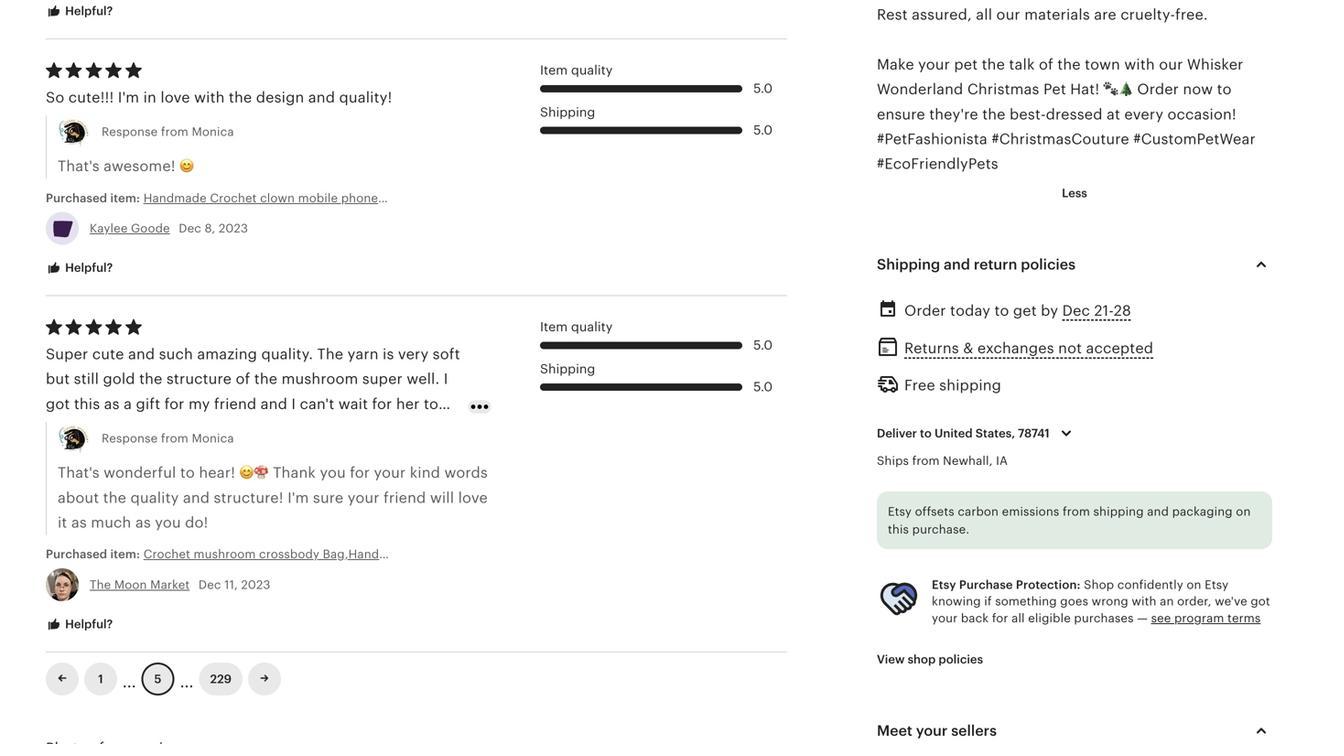 Task type: locate. For each thing, give the bounding box(es) containing it.
0 horizontal spatial of
[[236, 371, 250, 388]]

0 vertical spatial of
[[1040, 56, 1054, 73]]

2 vertical spatial with
[[1132, 595, 1157, 609]]

shipping
[[940, 377, 1002, 394], [1094, 505, 1145, 519]]

etsy inside etsy offsets carbon emissions from shipping and packaging on this purchase.
[[888, 505, 912, 519]]

2 monica from the top
[[192, 432, 234, 446]]

1 monica from the top
[[192, 125, 234, 139]]

3 helpful? from the top
[[62, 618, 113, 631]]

1 vertical spatial purchased
[[46, 548, 107, 562]]

and inside that's wonderful to hear! 😊🍄 thank you for your kind words about the quality and structure! i'm sure your friend will love it as much as you do!
[[183, 490, 210, 506]]

response from monica
[[102, 125, 234, 139], [102, 432, 234, 446]]

your right meet
[[917, 723, 948, 740]]

about
[[58, 490, 99, 506]]

something
[[996, 595, 1058, 609]]

1 horizontal spatial see
[[1152, 612, 1172, 625]]

protection:
[[1017, 578, 1081, 592]]

1 vertical spatial see
[[1152, 612, 1172, 625]]

that's awesome! 😊
[[58, 158, 194, 175]]

0 vertical spatial policies
[[1021, 256, 1076, 273]]

helpful? up 1
[[62, 618, 113, 631]]

—
[[1138, 612, 1149, 625]]

for left kind
[[350, 465, 370, 481]]

5 link
[[142, 663, 175, 696]]

response down a
[[102, 432, 158, 446]]

etsy up knowing
[[932, 578, 957, 592]]

the
[[982, 56, 1006, 73], [1058, 56, 1081, 73], [229, 89, 252, 106], [983, 106, 1006, 123], [139, 371, 163, 388], [254, 371, 278, 388], [103, 490, 126, 506]]

1 vertical spatial item quality
[[540, 320, 613, 334]]

0 vertical spatial with
[[1125, 56, 1156, 73]]

i'm inside that's wonderful to hear! 😊🍄 thank you for your kind words about the quality and structure! i'm sure your friend will love it as much as you do!
[[288, 490, 309, 506]]

2 item: from the top
[[110, 548, 140, 562]]

&
[[964, 340, 974, 357]]

1 response from monica from the top
[[102, 125, 234, 139]]

see left 'it!'
[[46, 421, 70, 437]]

helpful? button for that's awesome! 😊
[[32, 252, 127, 285]]

1 vertical spatial policies
[[939, 653, 984, 667]]

on up order,
[[1187, 578, 1202, 592]]

shipping up shop on the bottom right of page
[[1094, 505, 1145, 519]]

1 vertical spatial quality
[[571, 320, 613, 334]]

whisker
[[1188, 56, 1244, 73]]

to right her
[[424, 396, 439, 413]]

0 horizontal spatial the
[[90, 578, 111, 592]]

knowing
[[932, 595, 982, 609]]

our
[[1160, 56, 1184, 73]]

5.0
[[754, 81, 773, 96], [754, 123, 773, 137], [754, 338, 773, 353], [754, 380, 773, 394]]

1 vertical spatial dec
[[1063, 303, 1091, 319]]

response for awesome!
[[102, 125, 158, 139]]

1 purchased item: from the top
[[46, 191, 144, 205]]

1 horizontal spatial etsy
[[932, 578, 957, 592]]

yarn
[[348, 346, 379, 363]]

purchased
[[46, 191, 107, 205], [46, 548, 107, 562]]

soft
[[433, 346, 460, 363]]

your inside make your pet the talk of the town with our whisker wonderland christmas pet hat! 🐾🌲 order now to ensure they're the best-dressed at every occasion! #petfashionista #christmascouture #custompetwear #ecofriendlypets
[[919, 56, 951, 73]]

to left hear!
[[180, 465, 195, 481]]

1 vertical spatial this
[[888, 523, 910, 537]]

helpful? up cute!!!
[[62, 4, 113, 18]]

the up 'mushroom'
[[317, 346, 344, 363]]

program
[[1175, 612, 1225, 625]]

helpful? for wonderful
[[62, 618, 113, 631]]

purchased item: for that's wonderful to hear! 😊🍄 thank you for your kind words about the quality and structure! i'm sure your friend will love it as much as you do!
[[46, 548, 144, 562]]

1 vertical spatial on
[[1187, 578, 1202, 592]]

gold
[[103, 371, 135, 388]]

the up the pet
[[1058, 56, 1081, 73]]

less button
[[1049, 177, 1102, 210]]

my
[[189, 396, 210, 413]]

1 purchased from the top
[[46, 191, 107, 205]]

2 horizontal spatial etsy
[[1205, 578, 1229, 592]]

2 item from the top
[[540, 320, 568, 334]]

0 horizontal spatial you
[[155, 515, 181, 531]]

got down but
[[46, 396, 70, 413]]

design
[[256, 89, 304, 106]]

1 vertical spatial friend
[[384, 490, 426, 506]]

0 vertical spatial helpful? button
[[32, 0, 127, 29]]

ia
[[997, 454, 1008, 468]]

and left the can't
[[261, 396, 288, 413]]

love down words
[[458, 490, 488, 506]]

4 5.0 from the top
[[754, 380, 773, 394]]

0 vertical spatial response from monica
[[102, 125, 234, 139]]

and left packaging
[[1148, 505, 1170, 519]]

for left my
[[165, 396, 185, 413]]

0 vertical spatial dec
[[179, 222, 201, 235]]

dec right by
[[1063, 303, 1091, 319]]

helpful? button up cute!!!
[[32, 0, 127, 29]]

2 helpful? from the top
[[62, 261, 113, 275]]

1 horizontal spatial policies
[[1021, 256, 1076, 273]]

of right talk
[[1040, 56, 1054, 73]]

with left our
[[1125, 56, 1156, 73]]

item quality for that's awesome! 😊
[[540, 63, 613, 78]]

1 that's from the top
[[58, 158, 100, 175]]

0 vertical spatial got
[[46, 396, 70, 413]]

shop confidently on etsy knowing if something goes wrong with an order, we've got your back for all eligible purchases —
[[932, 578, 1271, 625]]

from right emissions on the bottom right of page
[[1063, 505, 1091, 519]]

purchased down the it
[[46, 548, 107, 562]]

the down quality.
[[254, 371, 278, 388]]

2023 right "8,"
[[219, 222, 248, 235]]

1 vertical spatial love
[[458, 490, 488, 506]]

2 purchased item: from the top
[[46, 548, 144, 562]]

0 vertical spatial the
[[317, 346, 344, 363]]

response up that's awesome! 😊
[[102, 125, 158, 139]]

i right well. at left
[[444, 371, 448, 388]]

2 vertical spatial dec
[[199, 578, 221, 592]]

quality.
[[261, 346, 313, 363]]

1 vertical spatial with
[[194, 89, 225, 106]]

order
[[1138, 81, 1180, 98], [905, 303, 947, 319]]

accepted
[[1087, 340, 1154, 357]]

1 … from the left
[[123, 666, 136, 693]]

the left moon
[[90, 578, 111, 592]]

from up wonderful
[[161, 432, 189, 446]]

0 vertical spatial response
[[102, 125, 158, 139]]

and up the do!
[[183, 490, 210, 506]]

quality!
[[339, 89, 392, 106]]

item: up moon
[[110, 548, 140, 562]]

words
[[445, 465, 488, 481]]

do!
[[185, 515, 208, 531]]

0 vertical spatial shipping
[[940, 377, 1002, 394]]

item: up "kaylee goode" link
[[110, 191, 140, 205]]

policies right shop
[[939, 653, 984, 667]]

0 vertical spatial see
[[46, 421, 70, 437]]

0 horizontal spatial order
[[905, 303, 947, 319]]

policies up by
[[1021, 256, 1076, 273]]

0 vertical spatial purchased item:
[[46, 191, 144, 205]]

1 item quality from the top
[[540, 63, 613, 78]]

2 that's from the top
[[58, 465, 100, 481]]

2 purchased from the top
[[46, 548, 107, 562]]

as right much
[[135, 515, 151, 531]]

1 horizontal spatial of
[[1040, 56, 1054, 73]]

1 vertical spatial item
[[540, 320, 568, 334]]

1 horizontal spatial this
[[888, 523, 910, 537]]

and right design
[[308, 89, 335, 106]]

less
[[1063, 186, 1088, 200]]

0 vertical spatial i
[[444, 371, 448, 388]]

0 vertical spatial 2023
[[219, 222, 248, 235]]

order,
[[1178, 595, 1212, 609]]

1 item: from the top
[[110, 191, 140, 205]]

2 response from monica from the top
[[102, 432, 234, 446]]

shipping down &
[[940, 377, 1002, 394]]

0 horizontal spatial friend
[[214, 396, 257, 413]]

item quality for that's wonderful to hear! 😊🍄 thank you for your kind words about the quality and structure! i'm sure your friend will love it as much as you do!
[[540, 320, 613, 334]]

best-
[[1010, 106, 1047, 123]]

you left the do!
[[155, 515, 181, 531]]

0 horizontal spatial this
[[74, 396, 100, 413]]

dec left 11,
[[199, 578, 221, 592]]

that's up about
[[58, 465, 100, 481]]

#christmascouture
[[992, 131, 1130, 147]]

the inside super cute and such amazing quality. the yarn is very soft but still gold the structure of the mushroom super well. i got this as a gift for my friend and i can't wait for her to see it!
[[317, 346, 344, 363]]

hear!
[[199, 465, 235, 481]]

ships
[[877, 454, 910, 468]]

that's left awesome!
[[58, 158, 100, 175]]

as left a
[[104, 396, 120, 413]]

1 horizontal spatial …
[[180, 666, 194, 693]]

can't
[[300, 396, 335, 413]]

1 vertical spatial of
[[236, 371, 250, 388]]

i'm down thank
[[288, 490, 309, 506]]

friend right my
[[214, 396, 257, 413]]

for inside that's wonderful to hear! 😊🍄 thank you for your kind words about the quality and structure! i'm sure your friend will love it as much as you do!
[[350, 465, 370, 481]]

every
[[1125, 106, 1164, 123]]

etsy for etsy purchase protection:
[[932, 578, 957, 592]]

0 vertical spatial shipping
[[540, 105, 596, 119]]

1 horizontal spatial i'm
[[288, 490, 309, 506]]

2 vertical spatial helpful? button
[[32, 608, 127, 642]]

2023 right 11,
[[241, 578, 271, 592]]

1 response from the top
[[102, 125, 158, 139]]

your down knowing
[[932, 612, 958, 625]]

dec 21-28 button
[[1063, 298, 1132, 324]]

1 vertical spatial the
[[90, 578, 111, 592]]

love right the in
[[161, 89, 190, 106]]

2 vertical spatial quality
[[130, 490, 179, 506]]

at
[[1107, 106, 1121, 123]]

i left the can't
[[292, 396, 296, 413]]

1 horizontal spatial you
[[320, 465, 346, 481]]

2 vertical spatial shipping
[[540, 362, 596, 376]]

your
[[919, 56, 951, 73], [374, 465, 406, 481], [348, 490, 380, 506], [932, 612, 958, 625], [917, 723, 948, 740]]

etsy
[[888, 505, 912, 519], [932, 578, 957, 592], [1205, 578, 1229, 592]]

1 item from the top
[[540, 63, 568, 78]]

it!
[[74, 421, 89, 437]]

1 horizontal spatial on
[[1237, 505, 1252, 519]]

0 vertical spatial item:
[[110, 191, 140, 205]]

helpful? button for that's wonderful to hear! 😊🍄 thank you for your kind words about the quality and structure! i'm sure your friend will love it as much as you do!
[[32, 608, 127, 642]]

order down our
[[1138, 81, 1180, 98]]

shipping inside etsy offsets carbon emissions from shipping and packaging on this purchase.
[[1094, 505, 1145, 519]]

structure
[[167, 371, 232, 388]]

0 vertical spatial this
[[74, 396, 100, 413]]

town
[[1085, 56, 1121, 73]]

1 horizontal spatial as
[[104, 396, 120, 413]]

to
[[1218, 81, 1232, 98], [995, 303, 1010, 319], [424, 396, 439, 413], [920, 427, 932, 441], [180, 465, 195, 481]]

0 vertical spatial quality
[[571, 63, 613, 78]]

229
[[210, 673, 232, 686]]

1 vertical spatial you
[[155, 515, 181, 531]]

3 helpful? button from the top
[[32, 608, 127, 642]]

0 vertical spatial item quality
[[540, 63, 613, 78]]

response from monica down the in
[[102, 125, 234, 139]]

1 horizontal spatial order
[[1138, 81, 1180, 98]]

for left the "all"
[[993, 612, 1009, 625]]

on right packaging
[[1237, 505, 1252, 519]]

0 vertical spatial item
[[540, 63, 568, 78]]

2 item quality from the top
[[540, 320, 613, 334]]

your inside shop confidently on etsy knowing if something goes wrong with an order, we've got your back for all eligible purchases —
[[932, 612, 958, 625]]

0 horizontal spatial policies
[[939, 653, 984, 667]]

your left kind
[[374, 465, 406, 481]]

etsy up we've
[[1205, 578, 1229, 592]]

0 horizontal spatial see
[[46, 421, 70, 437]]

the moon market dec 11, 2023
[[90, 578, 271, 592]]

0 vertical spatial on
[[1237, 505, 1252, 519]]

meet your sellers
[[877, 723, 997, 740]]

1 vertical spatial item:
[[110, 548, 140, 562]]

got inside shop confidently on etsy knowing if something goes wrong with an order, we've got your back for all eligible purchases —
[[1251, 595, 1271, 609]]

friend inside that's wonderful to hear! 😊🍄 thank you for your kind words about the quality and structure! i'm sure your friend will love it as much as you do!
[[384, 490, 426, 506]]

1 vertical spatial order
[[905, 303, 947, 319]]

i'm
[[118, 89, 139, 106], [288, 490, 309, 506]]

0 horizontal spatial love
[[161, 89, 190, 106]]

229 link
[[199, 663, 243, 696]]

this left purchase.
[[888, 523, 910, 537]]

0 vertical spatial order
[[1138, 81, 1180, 98]]

got inside super cute and such amazing quality. the yarn is very soft but still gold the structure of the mushroom super well. i got this as a gift for my friend and i can't wait for her to see it!
[[46, 396, 70, 413]]

of down amazing
[[236, 371, 250, 388]]

1 5.0 from the top
[[754, 81, 773, 96]]

purchased item: up kaylee
[[46, 191, 144, 205]]

kaylee goode link
[[90, 222, 170, 235]]

this
[[74, 396, 100, 413], [888, 523, 910, 537]]

0 horizontal spatial etsy
[[888, 505, 912, 519]]

as
[[104, 396, 120, 413], [71, 515, 87, 531], [135, 515, 151, 531]]

monica
[[192, 125, 234, 139], [192, 432, 234, 446]]

returns & exchanges not accepted
[[905, 340, 1154, 357]]

purchased item:
[[46, 191, 144, 205], [46, 548, 144, 562]]

0 horizontal spatial i
[[292, 396, 296, 413]]

got up terms
[[1251, 595, 1271, 609]]

1 vertical spatial that's
[[58, 465, 100, 481]]

very
[[398, 346, 429, 363]]

2 vertical spatial helpful?
[[62, 618, 113, 631]]

1 vertical spatial i'm
[[288, 490, 309, 506]]

to left united
[[920, 427, 932, 441]]

policies inside dropdown button
[[1021, 256, 1076, 273]]

all
[[1012, 612, 1025, 625]]

… left the 5
[[123, 666, 136, 693]]

and
[[308, 89, 335, 106], [944, 256, 971, 273], [128, 346, 155, 363], [261, 396, 288, 413], [183, 490, 210, 506], [1148, 505, 1170, 519]]

0 vertical spatial you
[[320, 465, 346, 481]]

make
[[877, 56, 915, 73]]

as right the it
[[71, 515, 87, 531]]

1 vertical spatial response from monica
[[102, 432, 234, 446]]

2 helpful? button from the top
[[32, 252, 127, 285]]

0 vertical spatial helpful?
[[62, 4, 113, 18]]

1 vertical spatial helpful? button
[[32, 252, 127, 285]]

you up sure
[[320, 465, 346, 481]]

0 vertical spatial monica
[[192, 125, 234, 139]]

order up returns
[[905, 303, 947, 319]]

helpful? button up 1
[[32, 608, 127, 642]]

1 vertical spatial shipping
[[1094, 505, 1145, 519]]

helpful? down kaylee
[[62, 261, 113, 275]]

helpful? button
[[32, 0, 127, 29], [32, 252, 127, 285], [32, 608, 127, 642]]

the up much
[[103, 490, 126, 506]]

structure!
[[214, 490, 284, 506]]

2 response from the top
[[102, 432, 158, 446]]

1 vertical spatial monica
[[192, 432, 234, 446]]

1 horizontal spatial the
[[317, 346, 344, 363]]

3 5.0 from the top
[[754, 338, 773, 353]]

0 horizontal spatial on
[[1187, 578, 1202, 592]]

dec left "8,"
[[179, 222, 201, 235]]

that's inside that's wonderful to hear! 😊🍄 thank you for your kind words about the quality and structure! i'm sure your friend will love it as much as you do!
[[58, 465, 100, 481]]

the left design
[[229, 89, 252, 106]]

of
[[1040, 56, 1054, 73], [236, 371, 250, 388]]

order inside make your pet the talk of the town with our whisker wonderland christmas pet hat! 🐾🌲 order now to ensure they're the best-dressed at every occasion! #petfashionista #christmascouture #custompetwear #ecofriendlypets
[[1138, 81, 1180, 98]]

1 horizontal spatial friend
[[384, 490, 426, 506]]

see inside super cute and such amazing quality. the yarn is very soft but still gold the structure of the mushroom super well. i got this as a gift for my friend and i can't wait for her to see it!
[[46, 421, 70, 437]]

0 horizontal spatial …
[[123, 666, 136, 693]]

goes
[[1061, 595, 1089, 609]]

confidently
[[1118, 578, 1184, 592]]

in
[[143, 89, 157, 106]]

kaylee
[[90, 222, 128, 235]]

see down an
[[1152, 612, 1172, 625]]

0 vertical spatial i'm
[[118, 89, 139, 106]]

return
[[974, 256, 1018, 273]]

quality for that's awesome! 😊
[[571, 63, 613, 78]]

1 vertical spatial purchased item:
[[46, 548, 144, 562]]

i'm left the in
[[118, 89, 139, 106]]

helpful? button down kaylee
[[32, 252, 127, 285]]

… right 5 link
[[180, 666, 194, 693]]

1 vertical spatial response
[[102, 432, 158, 446]]

0 horizontal spatial got
[[46, 396, 70, 413]]

1 horizontal spatial shipping
[[1094, 505, 1145, 519]]

quality inside that's wonderful to hear! 😊🍄 thank you for your kind words about the quality and structure! i'm sure your friend will love it as much as you do!
[[130, 490, 179, 506]]

mushroom
[[282, 371, 358, 388]]

…
[[123, 666, 136, 693], [180, 666, 194, 693]]

purchased up kaylee
[[46, 191, 107, 205]]

this down the still
[[74, 396, 100, 413]]

0 vertical spatial that's
[[58, 158, 100, 175]]

friend down kind
[[384, 490, 426, 506]]

response from monica down gift
[[102, 432, 234, 446]]

0 vertical spatial purchased
[[46, 191, 107, 205]]

1 helpful? from the top
[[62, 4, 113, 18]]

with right the in
[[194, 89, 225, 106]]

and left return
[[944, 256, 971, 273]]

much
[[91, 515, 131, 531]]

1 vertical spatial helpful?
[[62, 261, 113, 275]]

monica up hear!
[[192, 432, 234, 446]]

monica down so cute!!! i'm in love with the design and quality!
[[192, 125, 234, 139]]

to right now
[[1218, 81, 1232, 98]]

your up wonderland
[[919, 56, 951, 73]]

1 horizontal spatial love
[[458, 490, 488, 506]]

purchased item: down much
[[46, 548, 144, 562]]

1 vertical spatial shipping
[[877, 256, 941, 273]]

etsy left offsets on the bottom right
[[888, 505, 912, 519]]

1 vertical spatial got
[[1251, 595, 1271, 609]]

2 horizontal spatial as
[[135, 515, 151, 531]]

with up —
[[1132, 595, 1157, 609]]



Task type: vqa. For each thing, say whether or not it's contained in the screenshot.
carbon
yes



Task type: describe. For each thing, give the bounding box(es) containing it.
eligible
[[1029, 612, 1071, 625]]

purchased item: for that's awesome! 😊
[[46, 191, 144, 205]]

will
[[430, 490, 454, 506]]

etsy inside shop confidently on etsy knowing if something goes wrong with an order, we've got your back for all eligible purchases —
[[1205, 578, 1229, 592]]

today
[[951, 303, 991, 319]]

but
[[46, 371, 70, 388]]

kind
[[410, 465, 441, 481]]

a
[[124, 396, 132, 413]]

1
[[98, 673, 103, 686]]

offsets
[[916, 505, 955, 519]]

purchases
[[1075, 612, 1134, 625]]

2 5.0 from the top
[[754, 123, 773, 137]]

deliver to united states, 78741 button
[[864, 415, 1092, 453]]

see program terms
[[1152, 612, 1262, 625]]

returns
[[905, 340, 960, 357]]

view shop policies
[[877, 653, 984, 667]]

and inside dropdown button
[[944, 256, 971, 273]]

super
[[46, 346, 88, 363]]

to inside that's wonderful to hear! 😊🍄 thank you for your kind words about the quality and structure! i'm sure your friend will love it as much as you do!
[[180, 465, 195, 481]]

moon
[[114, 578, 147, 592]]

1 link
[[84, 663, 117, 696]]

purchase
[[960, 578, 1014, 592]]

response from monica for wonderful
[[102, 432, 234, 446]]

quality for that's wonderful to hear! 😊🍄 thank you for your kind words about the quality and structure! i'm sure your friend will love it as much as you do!
[[571, 320, 613, 334]]

the down christmas
[[983, 106, 1006, 123]]

packaging
[[1173, 505, 1233, 519]]

so cute!!! i'm in love with the design and quality!
[[46, 89, 392, 106]]

policies inside button
[[939, 653, 984, 667]]

so
[[46, 89, 64, 106]]

21-
[[1095, 303, 1114, 319]]

item: for awesome!
[[110, 191, 140, 205]]

wait
[[339, 396, 368, 413]]

pet
[[1044, 81, 1067, 98]]

newhall,
[[944, 454, 993, 468]]

not
[[1059, 340, 1083, 357]]

0 vertical spatial love
[[161, 89, 190, 106]]

free shipping
[[905, 377, 1002, 394]]

and inside etsy offsets carbon emissions from shipping and packaging on this purchase.
[[1148, 505, 1170, 519]]

returns & exchanges not accepted button
[[905, 335, 1154, 362]]

sellers
[[952, 723, 997, 740]]

super cute and such amazing quality. the yarn is very soft but still gold the structure of the mushroom super well. i got this as a gift for my friend and i can't wait for her to see it!
[[46, 346, 460, 437]]

shipping for that's awesome! 😊
[[540, 105, 596, 119]]

1 vertical spatial 2023
[[241, 578, 271, 592]]

to inside "dropdown button"
[[920, 427, 932, 441]]

with inside shop confidently on etsy knowing if something goes wrong with an order, we've got your back for all eligible purchases —
[[1132, 595, 1157, 609]]

purchased for that's wonderful to hear! 😊🍄 thank you for your kind words about the quality and structure! i'm sure your friend will love it as much as you do!
[[46, 548, 107, 562]]

etsy purchase protection:
[[932, 578, 1081, 592]]

with inside make your pet the talk of the town with our whisker wonderland christmas pet hat! 🐾🌲 order now to ensure they're the best-dressed at every occasion! #petfashionista #christmascouture #custompetwear #ecofriendlypets
[[1125, 56, 1156, 73]]

and right cute
[[128, 346, 155, 363]]

shipping for that's wonderful to hear! 😊🍄 thank you for your kind words about the quality and structure! i'm sure your friend will love it as much as you do!
[[540, 362, 596, 376]]

0 horizontal spatial shipping
[[940, 377, 1002, 394]]

the up gift
[[139, 371, 163, 388]]

states,
[[976, 427, 1016, 441]]

0 horizontal spatial as
[[71, 515, 87, 531]]

on inside etsy offsets carbon emissions from shipping and packaging on this purchase.
[[1237, 505, 1252, 519]]

the inside that's wonderful to hear! 😊🍄 thank you for your kind words about the quality and structure! i'm sure your friend will love it as much as you do!
[[103, 490, 126, 506]]

for down super
[[372, 396, 392, 413]]

monica for 😊
[[192, 125, 234, 139]]

😊
[[180, 158, 194, 175]]

your right sure
[[348, 490, 380, 506]]

item for that's wonderful to hear! 😊🍄 thank you for your kind words about the quality and structure! i'm sure your friend will love it as much as you do!
[[540, 320, 568, 334]]

deliver to united states, 78741
[[877, 427, 1050, 441]]

pet
[[955, 56, 978, 73]]

cute!!!
[[69, 89, 114, 106]]

2 … from the left
[[180, 666, 194, 693]]

etsy for etsy offsets carbon emissions from shipping and packaging on this purchase.
[[888, 505, 912, 519]]

get
[[1014, 303, 1037, 319]]

from inside etsy offsets carbon emissions from shipping and packaging on this purchase.
[[1063, 505, 1091, 519]]

from right ships
[[913, 454, 940, 468]]

item: for wonderful
[[110, 548, 140, 562]]

response from monica for awesome!
[[102, 125, 234, 139]]

thank
[[273, 465, 316, 481]]

love inside that's wonderful to hear! 😊🍄 thank you for your kind words about the quality and structure! i'm sure your friend will love it as much as you do!
[[458, 490, 488, 506]]

terms
[[1228, 612, 1262, 625]]

your inside dropdown button
[[917, 723, 948, 740]]

28
[[1114, 303, 1132, 319]]

1 vertical spatial i
[[292, 396, 296, 413]]

is
[[383, 346, 394, 363]]

exchanges
[[978, 340, 1055, 357]]

78741
[[1019, 427, 1050, 441]]

of inside make your pet the talk of the town with our whisker wonderland christmas pet hat! 🐾🌲 order now to ensure they're the best-dressed at every occasion! #petfashionista #christmascouture #custompetwear #ecofriendlypets
[[1040, 56, 1054, 73]]

friend inside super cute and such amazing quality. the yarn is very soft but still gold the structure of the mushroom super well. i got this as a gift for my friend and i can't wait for her to see it!
[[214, 396, 257, 413]]

deliver
[[877, 427, 918, 441]]

purchase.
[[913, 523, 970, 537]]

1 helpful? button from the top
[[32, 0, 127, 29]]

dressed
[[1047, 106, 1103, 123]]

1 horizontal spatial i
[[444, 371, 448, 388]]

goode
[[131, 222, 170, 235]]

item for that's awesome! 😊
[[540, 63, 568, 78]]

her
[[396, 396, 420, 413]]

they're
[[930, 106, 979, 123]]

talk
[[1010, 56, 1035, 73]]

that's for that's wonderful to hear! 😊🍄 thank you for your kind words about the quality and structure! i'm sure your friend will love it as much as you do!
[[58, 465, 100, 481]]

shipping and return policies button
[[861, 243, 1290, 287]]

from up 😊 at top left
[[161, 125, 189, 139]]

ensure
[[877, 106, 926, 123]]

christmas
[[968, 81, 1040, 98]]

super
[[362, 371, 403, 388]]

meet
[[877, 723, 913, 740]]

to inside super cute and such amazing quality. the yarn is very soft but still gold the structure of the mushroom super well. i got this as a gift for my friend and i can't wait for her to see it!
[[424, 396, 439, 413]]

helpful? for awesome!
[[62, 261, 113, 275]]

purchased for that's awesome! 😊
[[46, 191, 107, 205]]

to inside make your pet the talk of the town with our whisker wonderland christmas pet hat! 🐾🌲 order now to ensure they're the best-dressed at every occasion! #petfashionista #christmascouture #custompetwear #ecofriendlypets
[[1218, 81, 1232, 98]]

if
[[985, 595, 993, 609]]

make your pet the talk of the town with our whisker wonderland christmas pet hat! 🐾🌲 order now to ensure they're the best-dressed at every occasion! #petfashionista #christmascouture #custompetwear #ecofriendlypets
[[877, 56, 1256, 172]]

of inside super cute and such amazing quality. the yarn is very soft but still gold the structure of the mushroom super well. i got this as a gift for my friend and i can't wait for her to see it!
[[236, 371, 250, 388]]

response for wonderful
[[102, 432, 158, 446]]

this inside super cute and such amazing quality. the yarn is very soft but still gold the structure of the mushroom super well. i got this as a gift for my friend and i can't wait for her to see it!
[[74, 396, 100, 413]]

now
[[1184, 81, 1214, 98]]

kaylee goode dec 8, 2023
[[90, 222, 248, 235]]

to left get
[[995, 303, 1010, 319]]

hat!
[[1071, 81, 1100, 98]]

8,
[[205, 222, 216, 235]]

on inside shop confidently on etsy knowing if something goes wrong with an order, we've got your back for all eligible purchases —
[[1187, 578, 1202, 592]]

wonderful
[[104, 465, 176, 481]]

such
[[159, 346, 193, 363]]

for inside shop confidently on etsy knowing if something goes wrong with an order, we've got your back for all eligible purchases —
[[993, 612, 1009, 625]]

the up christmas
[[982, 56, 1006, 73]]

this inside etsy offsets carbon emissions from shipping and packaging on this purchase.
[[888, 523, 910, 537]]

well.
[[407, 371, 440, 388]]

0 horizontal spatial i'm
[[118, 89, 139, 106]]

shipping inside the shipping and return policies dropdown button
[[877, 256, 941, 273]]

an
[[1161, 595, 1175, 609]]

sure
[[313, 490, 344, 506]]

awesome!
[[104, 158, 176, 175]]

view
[[877, 653, 905, 667]]

11,
[[225, 578, 238, 592]]

carbon
[[958, 505, 999, 519]]

order today to get by dec 21-28
[[905, 303, 1132, 319]]

that's for that's awesome! 😊
[[58, 158, 100, 175]]

monica for to
[[192, 432, 234, 446]]

as inside super cute and such amazing quality. the yarn is very soft but still gold the structure of the mushroom super well. i got this as a gift for my friend and i can't wait for her to see it!
[[104, 396, 120, 413]]

🐾🌲
[[1104, 81, 1134, 98]]

meet your sellers button
[[861, 710, 1290, 745]]

ships from newhall, ia
[[877, 454, 1008, 468]]



